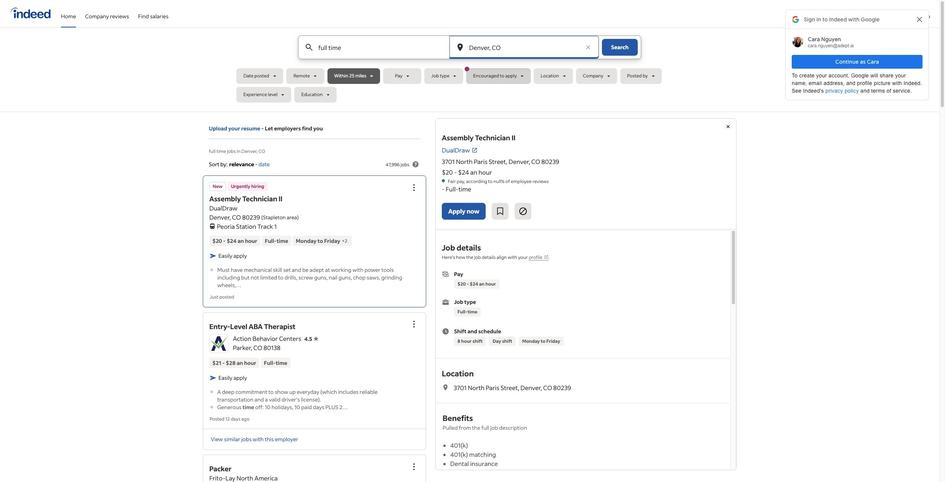 Task type: locate. For each thing, give the bounding box(es) containing it.
job preferences (opens in a new window) image
[[544, 255, 549, 259]]

search: Job title, keywords, or company text field
[[317, 36, 436, 59]]

save this job image
[[496, 207, 505, 216]]

company logo image
[[210, 334, 228, 353]]

None search field
[[237, 35, 703, 106]]

transit information image
[[209, 222, 216, 229]]

job actions for entry-level aba therapist is collapsed image
[[410, 319, 419, 329]]

clear location input image
[[585, 43, 592, 51]]



Task type: vqa. For each thing, say whether or not it's contained in the screenshot.
government & public administration
no



Task type: describe. For each thing, give the bounding box(es) containing it.
job actions for packer is collapsed image
[[410, 462, 419, 471]]

help icon image
[[411, 160, 420, 169]]

close job details image
[[724, 122, 733, 131]]

dualdraw (opens in a new tab) image
[[472, 147, 478, 153]]

4.5 out of five stars rating image
[[305, 335, 318, 342]]

job actions for assembly technician ii is collapsed image
[[410, 183, 419, 192]]

not interested image
[[519, 207, 528, 216]]

Edit location text field
[[468, 36, 581, 59]]



